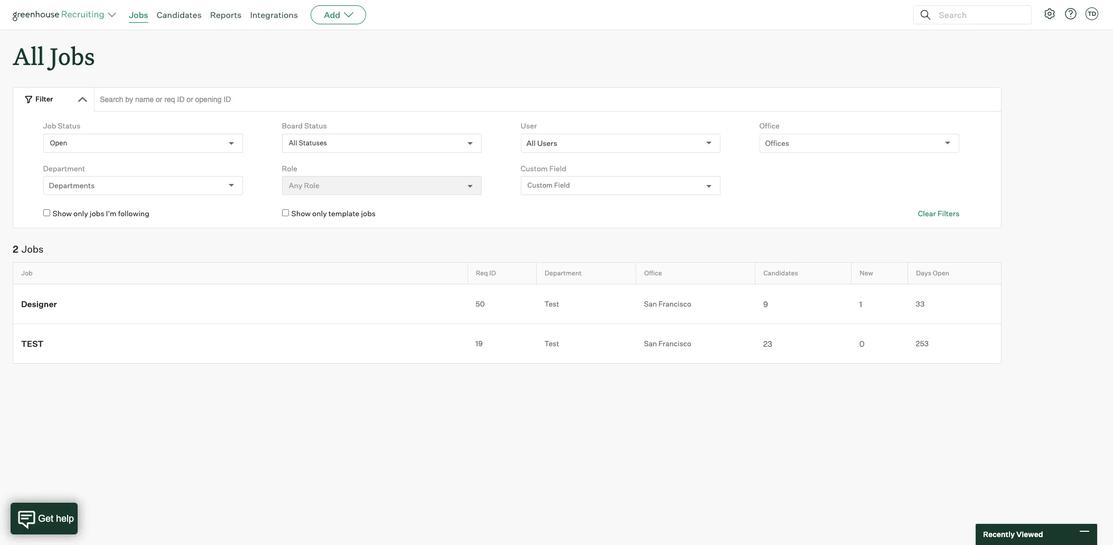 Task type: locate. For each thing, give the bounding box(es) containing it.
custom field down users
[[528, 181, 570, 189]]

jobs left "i'm"
[[90, 209, 104, 218]]

all up filter
[[13, 40, 44, 71]]

1 vertical spatial office
[[645, 269, 663, 277]]

0 vertical spatial candidates
[[157, 10, 202, 20]]

23
[[764, 339, 773, 349]]

francisco
[[659, 299, 692, 308], [659, 339, 692, 348]]

show right show only template jobs checkbox
[[292, 209, 311, 218]]

statuses
[[299, 138, 327, 147]]

1 vertical spatial job
[[21, 269, 33, 277]]

open
[[50, 138, 67, 147], [934, 269, 950, 277]]

integrations
[[250, 10, 298, 20]]

1 vertical spatial san
[[644, 339, 657, 348]]

1 vertical spatial open
[[934, 269, 950, 277]]

1 francisco from the top
[[659, 299, 692, 308]]

job
[[43, 121, 56, 130], [21, 269, 33, 277]]

jobs down greenhouse recruiting image
[[50, 40, 95, 71]]

0 horizontal spatial jobs
[[22, 243, 44, 255]]

2 status from the left
[[304, 121, 327, 130]]

jobs for 2 jobs
[[22, 243, 44, 255]]

filter
[[35, 95, 53, 103]]

253
[[916, 339, 929, 348]]

integrations link
[[250, 10, 298, 20]]

1 vertical spatial francisco
[[659, 339, 692, 348]]

2 vertical spatial jobs
[[22, 243, 44, 255]]

1 horizontal spatial only
[[312, 209, 327, 218]]

1 vertical spatial jobs
[[50, 40, 95, 71]]

candidates up the 9
[[764, 269, 799, 277]]

job down filter
[[43, 121, 56, 130]]

all users option
[[527, 138, 558, 147]]

2 san francisco from the top
[[644, 339, 692, 348]]

0 horizontal spatial status
[[58, 121, 80, 130]]

req
[[476, 269, 488, 277]]

show only jobs i'm following
[[53, 209, 150, 218]]

1 status from the left
[[58, 121, 80, 130]]

0 horizontal spatial show
[[53, 209, 72, 218]]

status for job status
[[58, 121, 80, 130]]

1 horizontal spatial open
[[934, 269, 950, 277]]

francisco for 9
[[659, 299, 692, 308]]

0 horizontal spatial office
[[645, 269, 663, 277]]

all left users
[[527, 138, 536, 147]]

san francisco for 23
[[644, 339, 692, 348]]

1 only from the left
[[74, 209, 88, 218]]

0 horizontal spatial job
[[21, 269, 33, 277]]

2 test from the top
[[545, 339, 560, 348]]

custom field
[[521, 164, 567, 173], [528, 181, 570, 189]]

1 san francisco from the top
[[644, 299, 692, 308]]

1 horizontal spatial department
[[545, 269, 582, 277]]

custom
[[521, 164, 548, 173], [528, 181, 553, 189]]

viewed
[[1017, 530, 1044, 539]]

1 horizontal spatial jobs
[[50, 40, 95, 71]]

days open
[[917, 269, 950, 277]]

candidates
[[157, 10, 202, 20], [764, 269, 799, 277]]

san francisco
[[644, 299, 692, 308], [644, 339, 692, 348]]

jobs
[[129, 10, 148, 20], [50, 40, 95, 71], [22, 243, 44, 255]]

filters
[[938, 209, 960, 218]]

1 vertical spatial test
[[545, 339, 560, 348]]

0 vertical spatial open
[[50, 138, 67, 147]]

1 horizontal spatial office
[[760, 121, 780, 130]]

1 horizontal spatial jobs
[[361, 209, 376, 218]]

candidates right jobs link
[[157, 10, 202, 20]]

Show only jobs I'm following checkbox
[[43, 209, 50, 216]]

9 link
[[756, 298, 852, 309]]

0 horizontal spatial department
[[43, 164, 85, 173]]

td button
[[1084, 5, 1101, 22]]

0 horizontal spatial only
[[74, 209, 88, 218]]

new
[[860, 269, 874, 277]]

2 show from the left
[[292, 209, 311, 218]]

all for all jobs
[[13, 40, 44, 71]]

san
[[644, 299, 657, 308], [644, 339, 657, 348]]

1 jobs from the left
[[90, 209, 104, 218]]

2 francisco from the top
[[659, 339, 692, 348]]

1 horizontal spatial candidates
[[764, 269, 799, 277]]

recently viewed
[[984, 530, 1044, 539]]

department
[[43, 164, 85, 173], [545, 269, 582, 277]]

recently
[[984, 530, 1016, 539]]

0 vertical spatial job
[[43, 121, 56, 130]]

0 vertical spatial office
[[760, 121, 780, 130]]

all statuses
[[289, 138, 327, 147]]

user
[[521, 121, 537, 130]]

status
[[58, 121, 80, 130], [304, 121, 327, 130]]

only
[[74, 209, 88, 218], [312, 209, 327, 218]]

id
[[490, 269, 496, 277]]

office
[[760, 121, 780, 130], [645, 269, 663, 277]]

show for show only jobs i'm following
[[53, 209, 72, 218]]

template
[[329, 209, 360, 218]]

custom field down all users option
[[521, 164, 567, 173]]

0 vertical spatial francisco
[[659, 299, 692, 308]]

open down job status
[[50, 138, 67, 147]]

san for 9
[[644, 299, 657, 308]]

Search text field
[[937, 7, 1022, 22]]

jobs right 2
[[22, 243, 44, 255]]

1 horizontal spatial all
[[289, 138, 297, 147]]

test
[[545, 299, 560, 308], [545, 339, 560, 348]]

san francisco for 9
[[644, 299, 692, 308]]

jobs for all jobs
[[50, 40, 95, 71]]

field
[[550, 164, 567, 173], [555, 181, 570, 189]]

all for all users
[[527, 138, 536, 147]]

jobs left candidates link
[[129, 10, 148, 20]]

job down '2 jobs' at left top
[[21, 269, 33, 277]]

jobs right the template
[[361, 209, 376, 218]]

1 show from the left
[[53, 209, 72, 218]]

0 vertical spatial san
[[644, 299, 657, 308]]

2 horizontal spatial jobs
[[129, 10, 148, 20]]

1 horizontal spatial status
[[304, 121, 327, 130]]

add
[[324, 10, 341, 20]]

jobs link
[[129, 10, 148, 20]]

san for 23
[[644, 339, 657, 348]]

0 vertical spatial test
[[545, 299, 560, 308]]

1 vertical spatial san francisco
[[644, 339, 692, 348]]

designer
[[21, 299, 57, 309]]

all for all statuses
[[289, 138, 297, 147]]

only down 'departments'
[[74, 209, 88, 218]]

0 horizontal spatial jobs
[[90, 209, 104, 218]]

1 link
[[852, 298, 909, 309]]

1 san from the top
[[644, 299, 657, 308]]

1 vertical spatial candidates
[[764, 269, 799, 277]]

2 san from the top
[[644, 339, 657, 348]]

0 vertical spatial san francisco
[[644, 299, 692, 308]]

test for 9
[[545, 299, 560, 308]]

jobs
[[90, 209, 104, 218], [361, 209, 376, 218]]

test
[[21, 339, 44, 349]]

33
[[916, 299, 925, 308]]

0 vertical spatial jobs
[[129, 10, 148, 20]]

2 only from the left
[[312, 209, 327, 218]]

td button
[[1086, 7, 1099, 20]]

1 horizontal spatial job
[[43, 121, 56, 130]]

all
[[13, 40, 44, 71], [527, 138, 536, 147], [289, 138, 297, 147]]

designer link
[[13, 298, 468, 310]]

0 horizontal spatial all
[[13, 40, 44, 71]]

only left the template
[[312, 209, 327, 218]]

only for template
[[312, 209, 327, 218]]

1 test from the top
[[545, 299, 560, 308]]

show
[[53, 209, 72, 218], [292, 209, 311, 218]]

2 horizontal spatial all
[[527, 138, 536, 147]]

1 horizontal spatial show
[[292, 209, 311, 218]]

departments
[[49, 181, 95, 190]]

open right days
[[934, 269, 950, 277]]

show right show only jobs i'm following "checkbox"
[[53, 209, 72, 218]]

all down 'board'
[[289, 138, 297, 147]]



Task type: vqa. For each thing, say whether or not it's contained in the screenshot.


Task type: describe. For each thing, give the bounding box(es) containing it.
1 vertical spatial department
[[545, 269, 582, 277]]

1 vertical spatial custom
[[528, 181, 553, 189]]

td
[[1088, 10, 1097, 17]]

50
[[476, 299, 485, 308]]

job for job
[[21, 269, 33, 277]]

1 vertical spatial field
[[555, 181, 570, 189]]

all jobs
[[13, 40, 95, 71]]

clear filters link
[[919, 208, 960, 219]]

req id
[[476, 269, 496, 277]]

status for board status
[[304, 121, 327, 130]]

all users
[[527, 138, 558, 147]]

show for show only template jobs
[[292, 209, 311, 218]]

reports link
[[210, 10, 242, 20]]

2
[[13, 243, 18, 255]]

0 link
[[852, 338, 909, 349]]

offices
[[766, 138, 790, 147]]

greenhouse recruiting image
[[13, 8, 108, 21]]

0 vertical spatial custom
[[521, 164, 548, 173]]

19
[[476, 339, 483, 348]]

test for 23
[[545, 339, 560, 348]]

reports
[[210, 10, 242, 20]]

1 vertical spatial custom field
[[528, 181, 570, 189]]

board
[[282, 121, 303, 130]]

clear filters
[[919, 209, 960, 218]]

only for jobs
[[74, 209, 88, 218]]

job status
[[43, 121, 80, 130]]

0 vertical spatial field
[[550, 164, 567, 173]]

0 vertical spatial custom field
[[521, 164, 567, 173]]

Search by name or req ID or opening ID text field
[[94, 87, 1002, 112]]

23 link
[[756, 338, 852, 349]]

test link
[[13, 338, 468, 349]]

0
[[860, 339, 865, 349]]

francisco for 23
[[659, 339, 692, 348]]

add button
[[311, 5, 366, 24]]

1
[[860, 299, 863, 309]]

candidates link
[[157, 10, 202, 20]]

show only template jobs
[[292, 209, 376, 218]]

users
[[538, 138, 558, 147]]

job for job status
[[43, 121, 56, 130]]

board status
[[282, 121, 327, 130]]

0 horizontal spatial open
[[50, 138, 67, 147]]

2 jobs
[[13, 243, 44, 255]]

2 jobs from the left
[[361, 209, 376, 218]]

following
[[118, 209, 150, 218]]

days
[[917, 269, 932, 277]]

0 horizontal spatial candidates
[[157, 10, 202, 20]]

9
[[764, 299, 769, 309]]

clear
[[919, 209, 937, 218]]

0 vertical spatial department
[[43, 164, 85, 173]]

role
[[282, 164, 298, 173]]

i'm
[[106, 209, 117, 218]]

Show only template jobs checkbox
[[282, 209, 289, 216]]

configure image
[[1044, 7, 1057, 20]]



